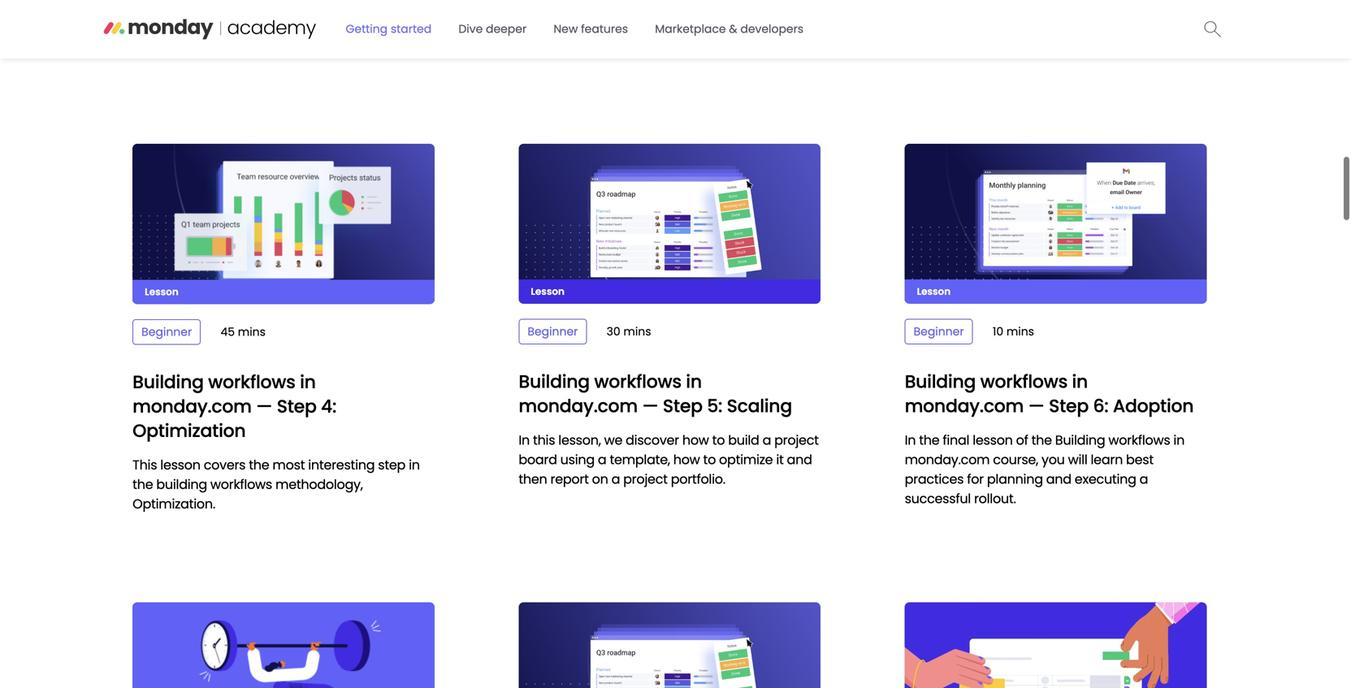 Task type: vqa. For each thing, say whether or not it's contained in the screenshot.
cookies
no



Task type: locate. For each thing, give the bounding box(es) containing it.
monday.com for building workflows in monday.com — step 4: optimization
[[133, 394, 252, 419]]

this
[[133, 456, 157, 474]]

3 step from the left
[[277, 394, 317, 419]]

1 vertical spatial lesson
[[160, 456, 200, 474]]

1 horizontal spatial project
[[775, 431, 819, 449]]

— up you
[[1028, 394, 1045, 418]]

interesting
[[308, 456, 375, 474]]

lesson for building workflows in monday.com — step 6: adoption
[[917, 285, 951, 298]]

building workflows in monday.com — step 6: adoption
[[905, 369, 1194, 418]]

of inside ​in the first step of our methodology, we learn how to define a workflow.
[[227, 16, 240, 35]]

— inside building workflows in monday.com — step 4: optimization
[[256, 394, 272, 419]]

best
[[1126, 450, 1154, 469]]

step for 4:
[[277, 394, 317, 419]]

lesson up 'building'
[[160, 456, 200, 474]]

0 horizontal spatial and
[[787, 451, 812, 469]]

building for building workflows in monday.com — step 6: adoption
[[905, 369, 976, 394]]

building inside building workflows in monday.com — step 4: optimization
[[133, 370, 204, 394]]

​in
[[133, 16, 144, 35]]

workflow. inside the in the 2nd step of the workflow methodology, we'll learn about visualizing a workflow.
[[705, 36, 763, 54]]

to up portfolio.
[[703, 451, 716, 469]]

— inside building workflows in monday.com — step 6: adoption
[[1028, 394, 1045, 418]]

and right it at the right bottom of the page
[[787, 451, 812, 469]]

step for 2nd
[[584, 16, 611, 34]]

in inside building workflows in monday.com — step 6: adoption
[[1072, 369, 1088, 394]]

final
[[943, 431, 970, 449]]

of inside the in the 2nd step of the workflow methodology, we'll learn about visualizing a workflow.
[[615, 16, 627, 34]]

getting started
[[346, 21, 432, 37]]

mins right 30
[[624, 324, 651, 340]]

building
[[905, 369, 976, 394], [519, 369, 590, 394], [133, 370, 204, 394], [1055, 431, 1105, 449]]

1 horizontal spatial step
[[663, 394, 703, 418]]

a down best
[[1140, 470, 1148, 488]]

in down adoption at the bottom right
[[1174, 431, 1185, 449]]

2 horizontal spatial step
[[584, 16, 611, 34]]

building up the final
[[905, 369, 976, 394]]

1 step from the left
[[1049, 394, 1089, 418]]

workflows inside building workflows in monday.com — step 5: scaling
[[594, 369, 682, 394]]

1 — from the left
[[1028, 394, 1045, 418]]

workflows down 30 mins
[[594, 369, 682, 394]]

the left the final
[[919, 431, 940, 449]]

and down you
[[1046, 470, 1072, 488]]

the left most
[[249, 456, 269, 474]]

beginner
[[914, 324, 964, 340], [528, 324, 578, 340], [142, 324, 192, 340]]

building up optimization
[[133, 370, 204, 394]]

workflows inside in the final lesson of the building workflows in monday.com course, you will learn best practices for planning and executing a successful rollout.
[[1109, 431, 1170, 449]]

building inside building workflows in monday.com — step 6: adoption
[[905, 369, 976, 394]]

step
[[1049, 394, 1089, 418], [663, 394, 703, 418], [277, 394, 317, 419]]

2 horizontal spatial of
[[1016, 431, 1028, 449]]

developers
[[741, 21, 804, 37]]

workflows down 10 mins
[[980, 369, 1068, 394]]

building for building workflows in monday.com — step 4: optimization
[[133, 370, 204, 394]]

in left 5:
[[686, 369, 702, 394]]

step left 5:
[[663, 394, 703, 418]]

​in the first step of our methodology, we learn how to define a workflow. link
[[133, 0, 435, 55]]

1 mins from the left
[[1007, 324, 1034, 340]]

of left our
[[227, 16, 240, 35]]

in up we'll
[[519, 16, 530, 34]]

adoption
[[1113, 394, 1194, 418]]

0 horizontal spatial step
[[277, 394, 317, 419]]

0 horizontal spatial we
[[358, 16, 376, 35]]

building up will
[[1055, 431, 1105, 449]]

0 vertical spatial project
[[775, 431, 819, 449]]

in for 4:
[[300, 370, 316, 394]]

monday.com inside building workflows in monday.com — step 6: adoption
[[905, 394, 1024, 418]]

learn left dive
[[379, 16, 411, 35]]

lesson
[[917, 285, 951, 298], [531, 285, 565, 298], [145, 285, 179, 299]]

— left 4:
[[256, 394, 272, 419]]

step inside building workflows in monday.com — step 5: scaling
[[663, 394, 703, 418]]

0 horizontal spatial project
[[623, 470, 668, 488]]

the right ​in
[[147, 16, 167, 35]]

to
[[162, 36, 175, 54], [712, 431, 725, 449], [703, 451, 716, 469]]

in inside the in the 2nd step of the workflow methodology, we'll learn about visualizing a workflow.
[[519, 16, 530, 34]]

0 vertical spatial learn
[[379, 16, 411, 35]]

monday.com for building workflows in monday.com — step 6: adoption
[[905, 394, 1024, 418]]

in for building workflows in monday.com — step 5: scaling
[[519, 431, 530, 449]]

workflows inside the this lesson covers the most interesting step in the building workflows methodology, optimization.
[[210, 475, 272, 494]]

lesson for building workflows in monday.com — step 4: optimization
[[145, 285, 179, 299]]

board
[[519, 451, 557, 469]]

2 horizontal spatial mins
[[1007, 324, 1034, 340]]

a inside ​in the first step of our methodology, we learn how to define a workflow.
[[221, 36, 230, 54]]

0 horizontal spatial lesson
[[160, 456, 200, 474]]

and inside 'in this lesson, we discover how to build a project board using a template, how to optimize it and then report on a project portfolio.'
[[787, 451, 812, 469]]

building
[[156, 475, 207, 494]]

2 vertical spatial to
[[703, 451, 716, 469]]

in left the 6:
[[1072, 369, 1088, 394]]

— for 4:
[[256, 394, 272, 419]]

&
[[729, 21, 738, 37]]

lesson
[[973, 431, 1013, 449], [160, 456, 200, 474]]

planning
[[987, 470, 1043, 488]]

learn down 2nd
[[549, 36, 581, 54]]

workflows down covers
[[210, 475, 272, 494]]

4:
[[321, 394, 337, 419]]

workflow. inside ​in the first step of our methodology, we learn how to define a workflow.
[[233, 36, 291, 54]]

mins right 10
[[1007, 324, 1034, 340]]

building for building workflows in monday.com — step 5: scaling
[[519, 369, 590, 394]]

learn inside ​in the first step of our methodology, we learn how to define a workflow.
[[379, 16, 411, 35]]

features
[[581, 21, 628, 37]]

step left the 6:
[[1049, 394, 1089, 418]]

in left 4:
[[300, 370, 316, 394]]

0 horizontal spatial beginner
[[142, 324, 192, 340]]

dive
[[459, 21, 483, 37]]

step up 'define' at left
[[197, 16, 224, 35]]

2 horizontal spatial step
[[1049, 394, 1089, 418]]

monday.com for building workflows in monday.com — step 5: scaling
[[519, 394, 638, 418]]

a
[[693, 36, 702, 54], [221, 36, 230, 54], [763, 431, 771, 449], [598, 451, 607, 469], [1140, 470, 1148, 488], [612, 470, 620, 488]]

2 horizontal spatial —
[[1028, 394, 1045, 418]]

1 horizontal spatial learn
[[549, 36, 581, 54]]

0 vertical spatial to
[[162, 36, 175, 54]]

2 horizontal spatial learn
[[1091, 450, 1123, 469]]

mins for 5:
[[624, 324, 651, 340]]

2 horizontal spatial lesson
[[917, 285, 951, 298]]

0 vertical spatial how
[[133, 36, 159, 54]]

of for visualizing
[[615, 16, 627, 34]]

2 vertical spatial how
[[673, 451, 700, 469]]

step inside the this lesson covers the most interesting step in the building workflows methodology, optimization.
[[378, 456, 406, 474]]

monday.com down the final
[[905, 450, 990, 469]]

workflow.
[[705, 36, 763, 54], [233, 36, 291, 54]]

step for first
[[197, 16, 224, 35]]

to inside ​in the first step of our methodology, we learn how to define a workflow.
[[162, 36, 175, 54]]

and
[[787, 451, 812, 469], [1046, 470, 1072, 488]]

a right 'define' at left
[[221, 36, 230, 54]]

step inside building workflows in monday.com — step 4: optimization
[[277, 394, 317, 419]]

how
[[133, 36, 159, 54], [682, 431, 709, 449], [673, 451, 700, 469]]

0 horizontal spatial —
[[256, 394, 272, 419]]

workflows up best
[[1109, 431, 1170, 449]]

methodology,
[[712, 16, 800, 34], [267, 16, 354, 35], [275, 475, 363, 494]]

1 horizontal spatial lesson
[[531, 285, 565, 298]]

in up practices
[[905, 431, 916, 449]]

scaling
[[727, 394, 792, 418]]

1 horizontal spatial and
[[1046, 470, 1072, 488]]

project up it at the right bottom of the page
[[775, 431, 819, 449]]

in
[[519, 16, 530, 34], [905, 431, 916, 449], [519, 431, 530, 449]]

using
[[560, 451, 595, 469]]

— for 5:
[[642, 394, 659, 418]]

of up course,
[[1016, 431, 1028, 449]]

in inside in the final lesson of the building workflows in monday.com course, you will learn best practices for planning and executing a successful rollout.
[[905, 431, 916, 449]]

mins
[[1007, 324, 1034, 340], [624, 324, 651, 340], [238, 324, 266, 340]]

step left 4:
[[277, 394, 317, 419]]

step for 6:
[[1049, 394, 1089, 418]]

3 lesson from the left
[[145, 285, 179, 299]]

we inside 'in this lesson, we discover how to build a project board using a template, how to optimize it and then report on a project portfolio.'
[[604, 431, 623, 449]]

beginner left 45
[[142, 324, 192, 340]]

step inside ​in the first step of our methodology, we learn how to define a workflow.
[[197, 16, 224, 35]]

mins right 45
[[238, 324, 266, 340]]

2 mins from the left
[[624, 324, 651, 340]]

1 vertical spatial and
[[1046, 470, 1072, 488]]

monday.com up covers
[[133, 394, 252, 419]]

1 horizontal spatial mins
[[624, 324, 651, 340]]

of inside in the final lesson of the building workflows in monday.com course, you will learn best practices for planning and executing a successful rollout.
[[1016, 431, 1028, 449]]

project down 'template,'
[[623, 470, 668, 488]]

— inside building workflows in monday.com — step 5: scaling
[[642, 394, 659, 418]]

in the final lesson of the building workflows in monday.com course, you will learn best practices for planning and executing a successful rollout.
[[905, 431, 1185, 508]]

and inside in the final lesson of the building workflows in monday.com course, you will learn best practices for planning and executing a successful rollout.
[[1046, 470, 1072, 488]]

discover
[[626, 431, 679, 449]]

2 vertical spatial learn
[[1091, 450, 1123, 469]]

5:
[[707, 394, 723, 418]]

1 vertical spatial how
[[682, 431, 709, 449]]

we
[[358, 16, 376, 35], [604, 431, 623, 449]]

search logo image
[[1205, 21, 1222, 37]]

1 horizontal spatial step
[[378, 456, 406, 474]]

workflows inside building workflows in monday.com — step 4: optimization
[[208, 370, 296, 394]]

workflow. for methodology,
[[233, 36, 291, 54]]

workflows down 45 mins
[[208, 370, 296, 394]]

optimization
[[133, 418, 246, 443]]

2 step from the left
[[663, 394, 703, 418]]

workflows
[[980, 369, 1068, 394], [594, 369, 682, 394], [208, 370, 296, 394], [1109, 431, 1170, 449], [210, 475, 272, 494]]

monday.com inside building workflows in monday.com — step 5: scaling
[[519, 394, 638, 418]]

to down first
[[162, 36, 175, 54]]

learn
[[379, 16, 411, 35], [549, 36, 581, 54], [1091, 450, 1123, 469]]

0 horizontal spatial learn
[[379, 16, 411, 35]]

the up visualizing
[[630, 16, 651, 34]]

1 horizontal spatial of
[[615, 16, 627, 34]]

—
[[1028, 394, 1045, 418], [642, 394, 659, 418], [256, 394, 272, 419]]

project
[[775, 431, 819, 449], [623, 470, 668, 488]]

0 vertical spatial we
[[358, 16, 376, 35]]

beginner left 30
[[528, 324, 578, 340]]

3 beginner from the left
[[142, 324, 192, 340]]

the down 'this'
[[133, 475, 153, 494]]

it
[[776, 451, 784, 469]]

1 horizontal spatial —
[[642, 394, 659, 418]]

0 vertical spatial lesson
[[973, 431, 1013, 449]]

2 horizontal spatial beginner
[[914, 324, 964, 340]]

step right interesting
[[378, 456, 406, 474]]

marketplace
[[655, 21, 726, 37]]

first
[[171, 16, 193, 35]]

we'll
[[519, 36, 546, 54]]

beginner for building workflows in monday.com — step 5: scaling
[[528, 324, 578, 340]]

how inside ​in the first step of our methodology, we learn how to define a workflow.
[[133, 36, 159, 54]]

we inside ​in the first step of our methodology, we learn how to define a workflow.
[[358, 16, 376, 35]]

successful
[[905, 489, 971, 508]]

monday.com
[[905, 394, 1024, 418], [519, 394, 638, 418], [133, 394, 252, 419], [905, 450, 990, 469]]

in inside 'in this lesson, we discover how to build a project board using a template, how to optimize it and then report on a project portfolio.'
[[519, 431, 530, 449]]

in right interesting
[[409, 456, 420, 474]]

2 lesson from the left
[[531, 285, 565, 298]]

building up the this
[[519, 369, 590, 394]]

0 vertical spatial and
[[787, 451, 812, 469]]

3 mins from the left
[[238, 324, 266, 340]]

building inside building workflows in monday.com — step 5: scaling
[[519, 369, 590, 394]]

0 horizontal spatial step
[[197, 16, 224, 35]]

0 horizontal spatial lesson
[[145, 285, 179, 299]]

workflows inside building workflows in monday.com — step 6: adoption
[[980, 369, 1068, 394]]

1 lesson from the left
[[917, 285, 951, 298]]

lesson up course,
[[973, 431, 1013, 449]]

monday.com inside in the final lesson of the building workflows in monday.com course, you will learn best practices for planning and executing a successful rollout.
[[905, 450, 990, 469]]

1 horizontal spatial beginner
[[528, 324, 578, 340]]

1 horizontal spatial lesson
[[973, 431, 1013, 449]]

covers
[[204, 456, 246, 474]]

0 horizontal spatial mins
[[238, 324, 266, 340]]

for
[[967, 470, 984, 488]]

​in the first step of our methodology, we learn how to define a workflow.
[[133, 16, 411, 54]]

30
[[607, 324, 621, 340]]

marketplace & developers
[[655, 21, 804, 37]]

in left the this
[[519, 431, 530, 449]]

0 horizontal spatial of
[[227, 16, 240, 35]]

step inside building workflows in monday.com — step 6: adoption
[[1049, 394, 1089, 418]]

we up 'template,'
[[604, 431, 623, 449]]

1 horizontal spatial we
[[604, 431, 623, 449]]

step inside the in the 2nd step of the workflow methodology, we'll learn about visualizing a workflow.
[[584, 16, 611, 34]]

new
[[554, 21, 578, 37]]

of
[[615, 16, 627, 34], [227, 16, 240, 35], [1016, 431, 1028, 449]]

beginner for building workflows in monday.com — step 4: optimization
[[142, 324, 192, 340]]

step
[[584, 16, 611, 34], [197, 16, 224, 35], [378, 456, 406, 474]]

lesson inside the this lesson covers the most interesting step in the building workflows methodology, optimization.
[[160, 456, 200, 474]]

we left started
[[358, 16, 376, 35]]

in inside building workflows in monday.com — step 5: scaling
[[686, 369, 702, 394]]

to left build
[[712, 431, 725, 449]]

academy logo image
[[103, 13, 332, 41]]

— up discover
[[642, 394, 659, 418]]

0 horizontal spatial workflow.
[[233, 36, 291, 54]]

in inside building workflows in monday.com — step 4: optimization
[[300, 370, 316, 394]]

build
[[728, 431, 759, 449]]

monday.com inside building workflows in monday.com — step 4: optimization
[[133, 394, 252, 419]]

10 mins
[[993, 324, 1034, 340]]

deeper
[[486, 21, 527, 37]]

learn up executing
[[1091, 450, 1123, 469]]

in
[[1072, 369, 1088, 394], [686, 369, 702, 394], [300, 370, 316, 394], [1174, 431, 1185, 449], [409, 456, 420, 474]]

lesson for building workflows in monday.com — step 5: scaling
[[531, 285, 565, 298]]

in inside the this lesson covers the most interesting step in the building workflows methodology, optimization.
[[409, 456, 420, 474]]

in this lesson, we discover how to build a project board using a template, how to optimize it and then report on a project portfolio.
[[519, 431, 819, 488]]

methodology, inside the this lesson covers the most interesting step in the building workflows methodology, optimization.
[[275, 475, 363, 494]]

1 vertical spatial to
[[712, 431, 725, 449]]

1 vertical spatial learn
[[549, 36, 581, 54]]

template,
[[610, 451, 670, 469]]

learn inside in the final lesson of the building workflows in monday.com course, you will learn best practices for planning and executing a successful rollout.
[[1091, 450, 1123, 469]]

3 — from the left
[[256, 394, 272, 419]]

monday.com up the final
[[905, 394, 1024, 418]]

1 horizontal spatial workflow.
[[705, 36, 763, 54]]

the
[[533, 16, 554, 34], [630, 16, 651, 34], [147, 16, 167, 35], [919, 431, 940, 449], [1032, 431, 1052, 449], [249, 456, 269, 474], [133, 475, 153, 494]]

a down workflow
[[693, 36, 702, 54]]

2 beginner from the left
[[528, 324, 578, 340]]

the up you
[[1032, 431, 1052, 449]]

beginner left 10
[[914, 324, 964, 340]]

2 — from the left
[[642, 394, 659, 418]]

step up "about"
[[584, 16, 611, 34]]

rollout.
[[974, 489, 1016, 508]]

monday.com up lesson,
[[519, 394, 638, 418]]

you
[[1042, 450, 1065, 469]]

in for 5:
[[686, 369, 702, 394]]

most
[[273, 456, 305, 474]]

a inside in the final lesson of the building workflows in monday.com course, you will learn best practices for planning and executing a successful rollout.
[[1140, 470, 1148, 488]]

1 beginner from the left
[[914, 324, 964, 340]]

of up "about"
[[615, 16, 627, 34]]

1 vertical spatial we
[[604, 431, 623, 449]]



Task type: describe. For each thing, give the bounding box(es) containing it.
this
[[533, 431, 555, 449]]

building workflows in monday.com — step 4: optimization
[[133, 370, 337, 443]]

on
[[592, 470, 608, 488]]

in inside in the final lesson of the building workflows in monday.com course, you will learn best practices for planning and executing a successful rollout.
[[1174, 431, 1185, 449]]

mins for 6:
[[1007, 324, 1034, 340]]

workflows for 6:
[[980, 369, 1068, 394]]

our
[[243, 16, 264, 35]]

and for adoption
[[1046, 470, 1072, 488]]

1 vertical spatial project
[[623, 470, 668, 488]]

new features link
[[544, 15, 638, 43]]

this lesson covers the most interesting step in the building workflows methodology, optimization.
[[133, 456, 420, 513]]

then
[[519, 470, 547, 488]]

about
[[584, 36, 622, 54]]

dive deeper link
[[449, 15, 536, 43]]

in for 6:
[[1072, 369, 1088, 394]]

workflows for 5:
[[594, 369, 682, 394]]

visualizing
[[625, 36, 690, 54]]

beginner for building workflows in monday.com — step 6: adoption
[[914, 324, 964, 340]]

report
[[551, 470, 589, 488]]

portfolio.
[[671, 470, 726, 488]]

optimization.
[[133, 495, 215, 513]]

define
[[178, 36, 218, 54]]

getting
[[346, 21, 388, 37]]

getting started link
[[336, 15, 441, 43]]

course,
[[993, 450, 1038, 469]]

6:
[[1093, 394, 1109, 418]]

mins for 4:
[[238, 324, 266, 340]]

a inside the in the 2nd step of the workflow methodology, we'll learn about visualizing a workflow.
[[693, 36, 702, 54]]

methodology, inside the in the 2nd step of the workflow methodology, we'll learn about visualizing a workflow.
[[712, 16, 800, 34]]

workflow
[[654, 16, 709, 34]]

and for scaling
[[787, 451, 812, 469]]

workflow. for workflow
[[705, 36, 763, 54]]

of for define
[[227, 16, 240, 35]]

45
[[221, 324, 235, 340]]

the up we'll
[[533, 16, 554, 34]]

learn inside the in the 2nd step of the workflow methodology, we'll learn about visualizing a workflow.
[[549, 36, 581, 54]]

methodology, inside ​in the first step of our methodology, we learn how to define a workflow.
[[267, 16, 354, 35]]

10
[[993, 324, 1004, 340]]

lesson,
[[558, 431, 601, 449]]

workflows for 4:
[[208, 370, 296, 394]]

the inside ​in the first step of our methodology, we learn how to define a workflow.
[[147, 16, 167, 35]]

lesson inside in the final lesson of the building workflows in monday.com course, you will learn best practices for planning and executing a successful rollout.
[[973, 431, 1013, 449]]

of for you
[[1016, 431, 1028, 449]]

a up the "on"
[[598, 451, 607, 469]]

in for building workflows in monday.com — step 6: adoption
[[905, 431, 916, 449]]

building workflows in monday.com — step 5: scaling
[[519, 369, 792, 418]]

in the 2nd step of the workflow methodology, we'll learn about visualizing a workflow.
[[519, 16, 800, 54]]

a right the "on"
[[612, 470, 620, 488]]

dive deeper
[[459, 21, 527, 37]]

marketplace & developers link
[[645, 15, 814, 43]]

30 mins
[[607, 324, 651, 340]]

started
[[391, 21, 432, 37]]

executing
[[1075, 470, 1137, 488]]

optimize
[[719, 451, 773, 469]]

will
[[1068, 450, 1088, 469]]

practices
[[905, 470, 964, 488]]

in the 2nd step of the workflow methodology, we'll learn about visualizing a workflow. link
[[519, 0, 821, 55]]

2nd
[[557, 16, 581, 34]]

building inside in the final lesson of the building workflows in monday.com course, you will learn best practices for planning and executing a successful rollout.
[[1055, 431, 1105, 449]]

step for 5:
[[663, 394, 703, 418]]

— for 6:
[[1028, 394, 1045, 418]]

45 mins
[[221, 324, 266, 340]]

new features
[[554, 21, 628, 37]]

a right build
[[763, 431, 771, 449]]



